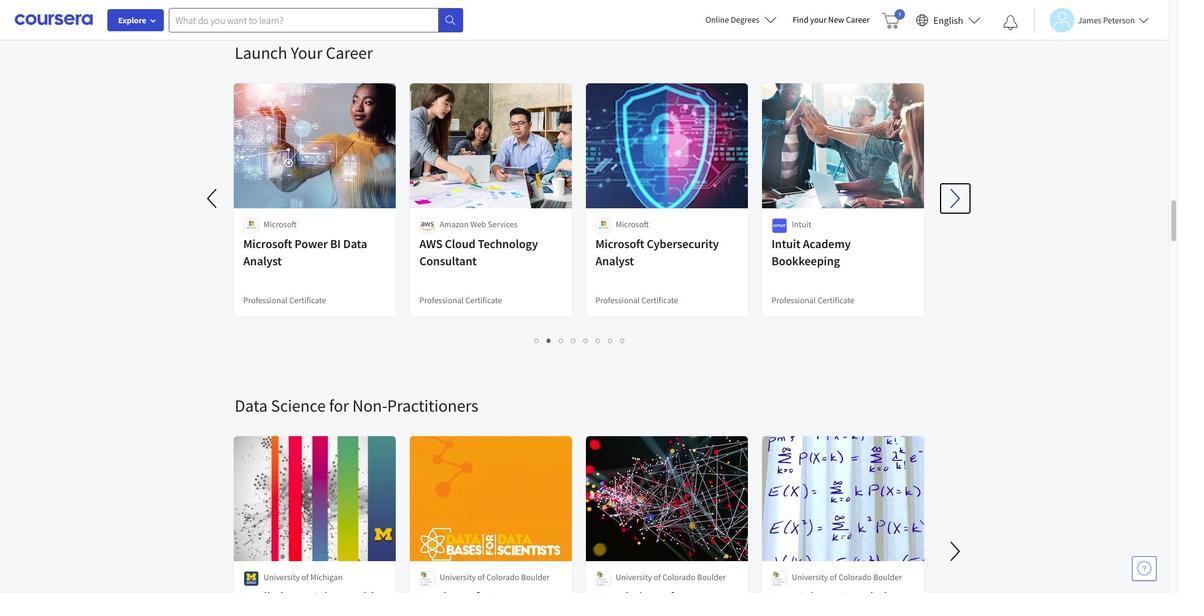 Task type: vqa. For each thing, say whether or not it's contained in the screenshot.
UNIVERSITY OF COLORADO BOULDER corresponding to University of Colorado Boulder icon
yes



Task type: describe. For each thing, give the bounding box(es) containing it.
3
[[559, 335, 564, 347]]

university for 2nd university of colorado boulder icon
[[616, 572, 652, 584]]

2 button
[[543, 334, 555, 348]]

What do you want to learn? text field
[[169, 8, 439, 32]]

0 horizontal spatial career
[[326, 42, 373, 64]]

amazon web services
[[440, 219, 518, 230]]

amazon
[[440, 219, 469, 230]]

colorado for 2nd university of colorado boulder icon
[[663, 572, 695, 584]]

5 button
[[580, 334, 592, 348]]

professional certificate for analyst
[[596, 295, 678, 306]]

data science for non-practitioners
[[235, 395, 478, 417]]

microsoft inside microsoft power bi data analyst
[[243, 236, 292, 252]]

certificate for bookkeeping
[[818, 295, 854, 306]]

6
[[596, 335, 601, 347]]

2 university of colorado boulder link from the left
[[584, 436, 749, 594]]

1 university of colorado boulder link from the left
[[408, 436, 573, 594]]

bookkeeping
[[772, 253, 840, 269]]

microsoft power bi data analyst
[[243, 236, 367, 269]]

for
[[329, 395, 349, 417]]

find your new career
[[793, 14, 870, 25]]

professional certificate for technology
[[419, 295, 502, 306]]

coursera image
[[15, 10, 93, 30]]

7
[[608, 335, 613, 347]]

aws
[[419, 236, 443, 252]]

next slide image
[[940, 184, 970, 214]]

professional certificate for bookkeeping
[[772, 295, 854, 306]]

1 boulder from the left
[[521, 572, 550, 584]]

university of michigan image
[[243, 572, 259, 587]]

microsoft inside microsoft cybersecurity analyst
[[596, 236, 644, 252]]

4 button
[[568, 334, 580, 348]]

michigan
[[310, 572, 343, 584]]

next slide image
[[940, 538, 970, 567]]

microsoft image for microsoft cybersecurity analyst
[[596, 218, 611, 234]]

intuit for intuit
[[792, 219, 811, 230]]

data science for non-practitioners carousel element
[[229, 358, 1178, 594]]

4 of from the left
[[830, 572, 837, 584]]

english
[[933, 14, 963, 26]]

analyst inside microsoft cybersecurity analyst
[[596, 253, 634, 269]]

1 of from the left
[[301, 572, 309, 584]]

microsoft cybersecurity analyst
[[596, 236, 719, 269]]

online degrees
[[705, 14, 760, 25]]

university of colorado boulder for 2nd university of colorado boulder icon
[[616, 572, 726, 584]]

shopping cart: 1 item image
[[882, 9, 905, 29]]

science
[[271, 395, 326, 417]]

university of michigan link
[[232, 436, 397, 594]]

your
[[810, 14, 827, 25]]

university of colorado boulder for university of colorado boulder image
[[792, 572, 902, 584]]

explore button
[[107, 9, 164, 31]]

explore
[[118, 15, 146, 26]]

6 button
[[592, 334, 604, 348]]

bi
[[330, 236, 341, 252]]

launch your career
[[235, 42, 373, 64]]

microsoft image for microsoft power bi data analyst
[[243, 218, 259, 234]]

consultant
[[419, 253, 477, 269]]

online
[[705, 14, 729, 25]]

0 vertical spatial career
[[846, 14, 870, 25]]



Task type: locate. For each thing, give the bounding box(es) containing it.
1 professional certificate from the left
[[243, 295, 326, 306]]

amazon web services image
[[419, 218, 435, 234]]

university of colorado boulder image
[[419, 572, 435, 587], [596, 572, 611, 587]]

3 university of colorado boulder from the left
[[792, 572, 902, 584]]

career right new
[[846, 14, 870, 25]]

1 certificate from the left
[[289, 295, 326, 306]]

intuit image
[[772, 218, 787, 234]]

academy
[[803, 236, 851, 252]]

intuit
[[792, 219, 811, 230], [772, 236, 800, 252]]

intuit inside intuit academy bookkeeping
[[772, 236, 800, 252]]

2 university of colorado boulder image from the left
[[596, 572, 611, 587]]

3 boulder from the left
[[873, 572, 902, 584]]

your
[[291, 42, 322, 64]]

professional for microsoft cybersecurity analyst
[[596, 295, 640, 306]]

2 microsoft image from the left
[[596, 218, 611, 234]]

colorado
[[486, 572, 519, 584], [663, 572, 695, 584], [839, 572, 872, 584]]

certificate for technology
[[465, 295, 502, 306]]

3 of from the left
[[654, 572, 661, 584]]

2 horizontal spatial boulder
[[873, 572, 902, 584]]

non-
[[352, 395, 387, 417]]

technology
[[478, 236, 538, 252]]

professional for microsoft power bi data analyst
[[243, 295, 288, 306]]

4
[[571, 335, 576, 347]]

james peterson button
[[1034, 8, 1149, 32]]

8 button
[[617, 334, 629, 348]]

2 horizontal spatial university of colorado boulder
[[792, 572, 902, 584]]

university for 1st university of colorado boulder icon from left
[[440, 572, 476, 584]]

0 horizontal spatial analyst
[[243, 253, 282, 269]]

0 horizontal spatial university of colorado boulder image
[[419, 572, 435, 587]]

web
[[470, 219, 486, 230]]

launch
[[235, 42, 287, 64]]

james peterson
[[1078, 14, 1135, 25]]

microsoft image up microsoft cybersecurity analyst
[[596, 218, 611, 234]]

2 boulder from the left
[[697, 572, 726, 584]]

professional certificate up 8
[[596, 295, 678, 306]]

0 horizontal spatial boulder
[[521, 572, 550, 584]]

peterson
[[1103, 14, 1135, 25]]

university of colorado boulder for 1st university of colorado boulder icon from left
[[440, 572, 550, 584]]

2 colorado from the left
[[663, 572, 695, 584]]

2
[[547, 335, 552, 347]]

1 university from the left
[[264, 572, 300, 584]]

1 analyst from the left
[[243, 253, 282, 269]]

help center image
[[1137, 562, 1152, 577]]

1
[[534, 335, 539, 347]]

of
[[301, 572, 309, 584], [478, 572, 485, 584], [654, 572, 661, 584], [830, 572, 837, 584]]

certificate down microsoft power bi data analyst
[[289, 295, 326, 306]]

certificate down microsoft cybersecurity analyst
[[642, 295, 678, 306]]

james
[[1078, 14, 1102, 25]]

1 microsoft image from the left
[[243, 218, 259, 234]]

certificate for bi
[[289, 295, 326, 306]]

professional for intuit academy bookkeeping
[[772, 295, 816, 306]]

0 horizontal spatial university of colorado boulder
[[440, 572, 550, 584]]

4 certificate from the left
[[818, 295, 854, 306]]

4 professional certificate from the left
[[772, 295, 854, 306]]

3 professional certificate from the left
[[596, 295, 678, 306]]

5
[[584, 335, 588, 347]]

career right your
[[326, 42, 373, 64]]

2 certificate from the left
[[465, 295, 502, 306]]

data right bi
[[343, 236, 367, 252]]

boulder
[[521, 572, 550, 584], [697, 572, 726, 584], [873, 572, 902, 584]]

online degrees button
[[696, 6, 787, 33]]

previous slide image
[[198, 184, 227, 214]]

1 university of colorado boulder image from the left
[[419, 572, 435, 587]]

degrees
[[731, 14, 760, 25]]

3 colorado from the left
[[839, 572, 872, 584]]

professional for aws cloud technology consultant
[[419, 295, 464, 306]]

1 horizontal spatial university of colorado boulder link
[[584, 436, 749, 594]]

university
[[264, 572, 300, 584], [440, 572, 476, 584], [616, 572, 652, 584], [792, 572, 828, 584]]

1 horizontal spatial analyst
[[596, 253, 634, 269]]

1 horizontal spatial data
[[343, 236, 367, 252]]

new
[[828, 14, 844, 25]]

0 vertical spatial intuit
[[792, 219, 811, 230]]

colorado for 1st university of colorado boulder icon from left
[[486, 572, 519, 584]]

intuit for intuit academy bookkeeping
[[772, 236, 800, 252]]

professional certificate for bi
[[243, 295, 326, 306]]

data
[[343, 236, 367, 252], [235, 395, 268, 417]]

0 horizontal spatial university of colorado boulder link
[[408, 436, 573, 594]]

1 vertical spatial career
[[326, 42, 373, 64]]

services
[[488, 219, 518, 230]]

3 professional from the left
[[596, 295, 640, 306]]

professional certificate down microsoft power bi data analyst
[[243, 295, 326, 306]]

intuit academy bookkeeping
[[772, 236, 851, 269]]

most popular courses carousel element
[[235, 0, 934, 5]]

practitioners
[[387, 395, 478, 417]]

2 horizontal spatial colorado
[[839, 572, 872, 584]]

2 professional from the left
[[419, 295, 464, 306]]

1 horizontal spatial university of colorado boulder
[[616, 572, 726, 584]]

2 university from the left
[[440, 572, 476, 584]]

university of colorado boulder image
[[772, 572, 787, 587]]

3 button
[[555, 334, 568, 348]]

1 horizontal spatial boulder
[[697, 572, 726, 584]]

professional certificate down consultant
[[419, 295, 502, 306]]

show notifications image
[[1003, 15, 1018, 30]]

1 vertical spatial intuit
[[772, 236, 800, 252]]

3 university from the left
[[616, 572, 652, 584]]

certificate down aws cloud technology consultant
[[465, 295, 502, 306]]

7 button
[[604, 334, 617, 348]]

professional
[[243, 295, 288, 306], [419, 295, 464, 306], [596, 295, 640, 306], [772, 295, 816, 306]]

1 vertical spatial data
[[235, 395, 268, 417]]

colorado for university of colorado boulder image
[[839, 572, 872, 584]]

launch your career carousel element
[[198, 5, 970, 358]]

analyst inside microsoft power bi data analyst
[[243, 253, 282, 269]]

1 button
[[531, 334, 543, 348]]

1 horizontal spatial university of colorado boulder image
[[596, 572, 611, 587]]

university for university of colorado boulder image
[[792, 572, 828, 584]]

power
[[295, 236, 328, 252]]

2 university of colorado boulder from the left
[[616, 572, 726, 584]]

university of colorado boulder
[[440, 572, 550, 584], [616, 572, 726, 584], [792, 572, 902, 584]]

0 vertical spatial data
[[343, 236, 367, 252]]

1 horizontal spatial microsoft image
[[596, 218, 611, 234]]

None search field
[[169, 8, 463, 32]]

university of michigan
[[264, 572, 343, 584]]

1 colorado from the left
[[486, 572, 519, 584]]

microsoft image up microsoft power bi data analyst
[[243, 218, 259, 234]]

0 horizontal spatial data
[[235, 395, 268, 417]]

0 horizontal spatial microsoft image
[[243, 218, 259, 234]]

cybersecurity
[[647, 236, 719, 252]]

0 horizontal spatial colorado
[[486, 572, 519, 584]]

8
[[620, 335, 625, 347]]

2 analyst from the left
[[596, 253, 634, 269]]

intuit right intuit icon
[[792, 219, 811, 230]]

1 professional from the left
[[243, 295, 288, 306]]

1 horizontal spatial career
[[846, 14, 870, 25]]

university of colorado boulder link
[[408, 436, 573, 594], [584, 436, 749, 594], [761, 436, 925, 594]]

find your new career link
[[787, 12, 876, 28]]

list
[[235, 334, 925, 348]]

1 university of colorado boulder from the left
[[440, 572, 550, 584]]

4 university from the left
[[792, 572, 828, 584]]

3 certificate from the left
[[642, 295, 678, 306]]

data left science
[[235, 395, 268, 417]]

university for university of michigan icon
[[264, 572, 300, 584]]

list containing 1
[[235, 334, 925, 348]]

microsoft
[[264, 219, 297, 230], [616, 219, 649, 230], [243, 236, 292, 252], [596, 236, 644, 252]]

analyst
[[243, 253, 282, 269], [596, 253, 634, 269]]

certificate
[[289, 295, 326, 306], [465, 295, 502, 306], [642, 295, 678, 306], [818, 295, 854, 306]]

certificate down bookkeeping
[[818, 295, 854, 306]]

data inside microsoft power bi data analyst
[[343, 236, 367, 252]]

3 university of colorado boulder link from the left
[[761, 436, 925, 594]]

2 professional certificate from the left
[[419, 295, 502, 306]]

2 horizontal spatial university of colorado boulder link
[[761, 436, 925, 594]]

find
[[793, 14, 809, 25]]

1 horizontal spatial colorado
[[663, 572, 695, 584]]

english button
[[911, 0, 985, 40]]

intuit down intuit icon
[[772, 236, 800, 252]]

professional certificate down bookkeeping
[[772, 295, 854, 306]]

career
[[846, 14, 870, 25], [326, 42, 373, 64]]

cloud
[[445, 236, 475, 252]]

list inside launch your career carousel element
[[235, 334, 925, 348]]

2 of from the left
[[478, 572, 485, 584]]

microsoft image
[[243, 218, 259, 234], [596, 218, 611, 234]]

aws cloud technology consultant
[[419, 236, 538, 269]]

professional certificate
[[243, 295, 326, 306], [419, 295, 502, 306], [596, 295, 678, 306], [772, 295, 854, 306]]

certificate for analyst
[[642, 295, 678, 306]]

4 professional from the left
[[772, 295, 816, 306]]



